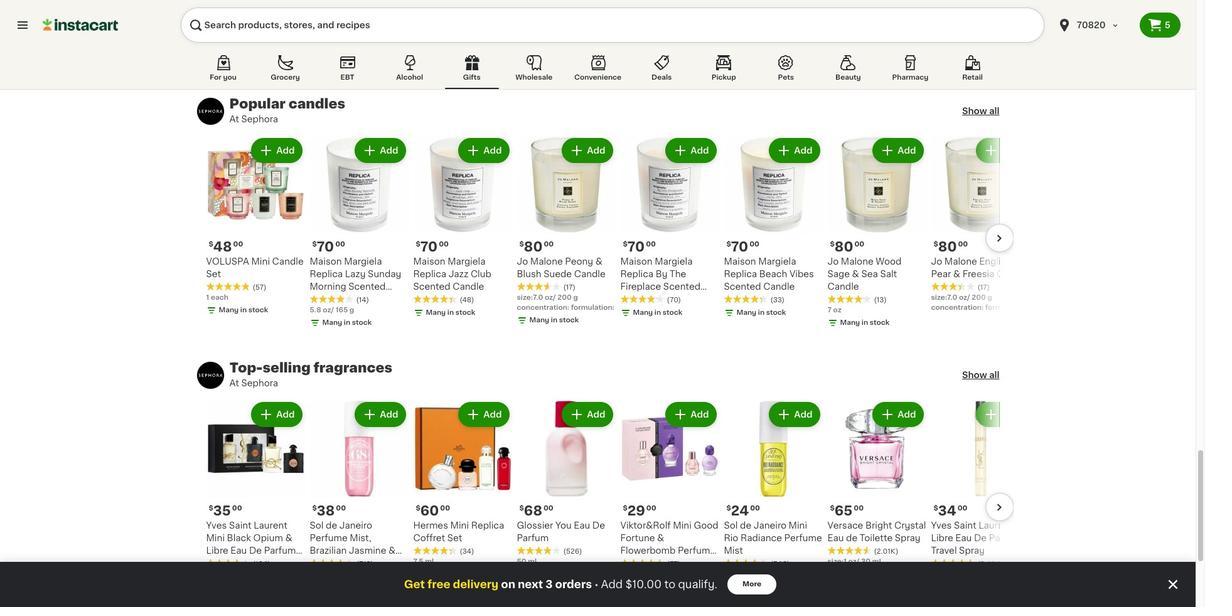 Task type: vqa. For each thing, say whether or not it's contained in the screenshot.
2nd Show all from the bottom of the page
yes



Task type: locate. For each thing, give the bounding box(es) containing it.
1 janeiro from the left
[[339, 522, 372, 531]]

00 up "by"
[[646, 241, 656, 248]]

mini inside viktor&rolf mini good fortune & flowerbomb perfume set
[[673, 522, 692, 531]]

parfum
[[517, 534, 549, 543], [989, 534, 1021, 543], [264, 547, 296, 556]]

0 vertical spatial show all link
[[962, 105, 1000, 118]]

mini up (57)
[[251, 258, 270, 266]]

2 size:7.0 oz/ 200 g concentration: formulation: from the left
[[931, 295, 1029, 312]]

1 lindt from the left
[[310, 0, 332, 1]]

2 horizontal spatial ml
[[735, 572, 744, 578]]

candle up (33)
[[764, 283, 795, 292]]

1 horizontal spatial malone
[[841, 258, 874, 266]]

0 vertical spatial item carousel region
[[182, 0, 1030, 77]]

1 vertical spatial libre
[[206, 547, 228, 556]]

4 maison from the left
[[724, 258, 756, 266]]

1 malone from the left
[[530, 258, 563, 266]]

janeiro up the "radiance"
[[754, 522, 787, 531]]

3 item carousel region from the top
[[182, 400, 1030, 608]]

2 horizontal spatial g
[[988, 295, 992, 302]]

eligible up deals
[[649, 59, 682, 68]]

add button for maison margiela replica jazz club scented candle
[[460, 140, 508, 162]]

concentration: inside size:1 oz/ 30 ml concentration: formulation:, 3 total options
[[828, 569, 880, 576]]

2 horizontal spatial concentration:
[[931, 305, 984, 312]]

ml right '50'
[[528, 559, 537, 566]]

2 candy from the left
[[669, 5, 698, 13]]

delivery
[[453, 580, 499, 590]]

eau up travel
[[956, 534, 972, 543]]

add button for maison margiela replica by the fireplace scented candle
[[667, 140, 715, 162]]

2 horizontal spatial malone
[[945, 258, 977, 266]]

0 horizontal spatial 80
[[524, 241, 543, 254]]

(104)
[[253, 561, 270, 568]]

2 see eligible items button from the left
[[621, 53, 719, 74]]

all for 80
[[989, 107, 1000, 116]]

60
[[421, 505, 439, 518]]

de inside sol de janeiro mini rio radiance perfume mist
[[740, 522, 752, 531]]

jo inside jo malone peony & blush suede candle
[[517, 258, 528, 266]]

0 vertical spatial sephora
[[241, 115, 278, 124]]

product group containing 24
[[724, 400, 823, 580]]

0 horizontal spatial (17)
[[563, 285, 576, 292]]

1 vertical spatial 1
[[621, 572, 624, 578]]

3 $ 80 00 from the left
[[934, 241, 968, 254]]

product group containing 38
[[310, 400, 408, 580]]

saint down $ 34 00 on the bottom of page
[[954, 522, 977, 531]]

1 horizontal spatial 1
[[621, 572, 624, 578]]

2 maison from the left
[[413, 258, 445, 266]]

3 scented from the left
[[663, 283, 701, 292]]

00 for maison margiela replica by the fireplace scented candle
[[646, 241, 656, 248]]

3 down 50 ml many in stock
[[546, 580, 553, 590]]

wood
[[876, 258, 902, 266]]

lindt lindor milk chocolate candy truffles
[[621, 0, 698, 26]]

1 size:7.0 oz/ 200 g concentration: formulation: from the left
[[517, 295, 615, 312]]

stock down (33)
[[766, 310, 786, 317]]

2 eligible from the left
[[649, 59, 682, 68]]

$ for hermes mini replica coffret set
[[416, 506, 421, 513]]

$ 70 00 up maison margiela replica beach vibes scented candle
[[727, 241, 760, 254]]

$ up rio
[[727, 506, 731, 513]]

janeiro
[[339, 522, 372, 531], [754, 522, 787, 531]]

1 down voluspa
[[206, 295, 209, 302]]

1 item carousel region from the top
[[182, 0, 1030, 77]]

70 up morning
[[317, 241, 334, 254]]

candy down milk
[[669, 5, 698, 13]]

$ 80 00 up pear
[[934, 241, 968, 254]]

libre inside yves saint laurent mini black opium & libre eau de parfum duo
[[206, 547, 228, 556]]

ml right 7.5
[[425, 559, 434, 566]]

0 horizontal spatial formulation:
[[571, 305, 615, 312]]

80 up blush
[[524, 241, 543, 254]]

2 (17) from the left
[[978, 285, 990, 292]]

eau inside yves saint laurent mini black opium & libre eau de parfum duo
[[231, 547, 247, 556]]

2 see eligible items from the left
[[630, 59, 710, 68]]

1 formulation: from the left
[[571, 305, 615, 312]]

1 horizontal spatial saint
[[954, 522, 977, 531]]

1 vertical spatial 1 each
[[621, 572, 643, 578]]

0 vertical spatial spray
[[895, 534, 921, 543]]

3 jo from the left
[[931, 258, 942, 266]]

0 horizontal spatial ml
[[425, 559, 434, 566]]

1 scented from the left
[[349, 283, 386, 292]]

viktor&rolf
[[621, 522, 671, 531]]

0 horizontal spatial items
[[374, 59, 399, 68]]

1 horizontal spatial libre
[[931, 534, 953, 543]]

versace bright crystal eau de toilette spray
[[828, 522, 926, 543]]

1 $ 70 00 from the left
[[312, 241, 345, 254]]

eau
[[574, 522, 590, 531], [828, 534, 844, 543], [956, 534, 972, 543], [231, 547, 247, 556]]

size:7.0 for blush
[[517, 295, 543, 302]]

2 vertical spatial set
[[621, 560, 635, 568]]

3 malone from the left
[[945, 258, 977, 266]]

concentration: for blush
[[517, 305, 569, 312]]

malone inside jo malone peony & blush suede candle
[[530, 258, 563, 266]]

add button for maison margiela replica lazy sunday morning scented candle
[[356, 140, 405, 162]]

1 horizontal spatial chocolate
[[621, 5, 666, 13]]

$ 80 00
[[519, 241, 554, 254], [830, 241, 865, 254], [934, 241, 968, 254]]

item carousel region containing lindt lindor assorted chocolate candy truffles
[[182, 0, 1030, 77]]

70 up maison margiela replica jazz club scented candle
[[421, 241, 438, 254]]

1 horizontal spatial see
[[630, 59, 647, 68]]

$ inside the $ 68 00
[[519, 506, 524, 513]]

stock
[[248, 307, 268, 314], [456, 310, 475, 317], [663, 310, 683, 317], [766, 310, 786, 317], [559, 317, 579, 324], [352, 320, 372, 327], [870, 320, 890, 327], [559, 572, 579, 578], [663, 584, 683, 591]]

0 horizontal spatial de
[[326, 522, 337, 531]]

truffles inside lindt lindor milk chocolate candy truffles
[[621, 17, 654, 26]]

1 horizontal spatial items
[[684, 59, 710, 68]]

yves inside "yves saint laurent libre eau de parfum travel spray"
[[931, 522, 952, 531]]

4 margiela from the left
[[758, 258, 796, 266]]

libre up travel
[[931, 534, 953, 543]]

margiela for beach
[[758, 258, 796, 266]]

$ inside $ 29 00
[[623, 506, 628, 513]]

(70)
[[667, 297, 681, 304]]

sephora
[[241, 115, 278, 124], [241, 379, 278, 388]]

1 candy from the left
[[358, 5, 387, 13]]

sol inside sol de janeiro perfume mist, brazilian jasmine & pink dragonfruit
[[310, 522, 324, 531]]

get free delivery on next 3 orders • add $10.00 to qualify.
[[404, 580, 718, 590]]

oz/ inside size:1 oz/ 30 ml concentration: formulation:, 3 total options
[[849, 559, 860, 566]]

janeiro inside sol de janeiro mini rio radiance perfume mist
[[754, 522, 787, 531]]

(17) down freesia
[[978, 285, 990, 292]]

0 horizontal spatial concentration:
[[517, 305, 569, 312]]

$ up travel
[[934, 506, 938, 513]]

00 inside the $ 68 00
[[544, 506, 554, 513]]

4 $ 70 00 from the left
[[727, 241, 760, 254]]

candle inside maison margiela replica beach vibes scented candle
[[764, 283, 795, 292]]

see eligible items button for 5.1 oz
[[621, 53, 719, 74]]

$ up maison margiela replica beach vibes scented candle
[[727, 241, 731, 248]]

1 horizontal spatial g
[[574, 295, 578, 302]]

size:7.0 down blush
[[517, 295, 543, 302]]

g for freesia
[[988, 295, 992, 302]]

sol inside sol de janeiro mini rio radiance perfume mist
[[724, 522, 738, 531]]

2 laurent from the left
[[979, 522, 1013, 531]]

$ up voluspa
[[209, 241, 213, 248]]

$ for sol de janeiro perfume mist, brazilian jasmine & pink dragonfruit
[[312, 506, 317, 513]]

0 horizontal spatial lindt
[[310, 0, 332, 1]]

candle down peony
[[574, 270, 606, 279]]

$ inside "$ 48 00"
[[209, 241, 213, 248]]

50 ml many in stock
[[517, 559, 579, 578]]

1 see from the left
[[319, 59, 336, 68]]

concentration: for de
[[828, 569, 880, 576]]

1 horizontal spatial sol
[[724, 522, 738, 531]]

0 vertical spatial de
[[592, 522, 605, 531]]

2 vertical spatial item carousel region
[[182, 400, 1030, 608]]

0 horizontal spatial set
[[206, 270, 221, 279]]

$ up blush
[[519, 241, 524, 248]]

jo inside jo malone wood sage & sea salt candle
[[828, 258, 839, 266]]

1 see eligible items button from the left
[[310, 53, 408, 74]]

concentration:
[[517, 305, 569, 312], [931, 305, 984, 312], [828, 569, 880, 576]]

200 for freesia
[[972, 295, 986, 302]]

maison inside maison margiela replica lazy sunday morning scented candle
[[310, 258, 342, 266]]

0 horizontal spatial libre
[[206, 547, 228, 556]]

1 horizontal spatial 80
[[835, 241, 853, 254]]

00 up lazy
[[335, 241, 345, 248]]

1 show all link from the top
[[962, 105, 1000, 118]]

product group containing lindt lindor milk chocolate candy truffles
[[621, 0, 719, 74]]

1 200 from the left
[[558, 295, 572, 302]]

2 lindor from the left
[[645, 0, 673, 1]]

for you
[[210, 74, 237, 81]]

2 see from the left
[[630, 59, 647, 68]]

scented inside maison margiela replica lazy sunday morning scented candle
[[349, 283, 386, 292]]

0 horizontal spatial 1
[[206, 295, 209, 302]]

2 70 from the left
[[421, 241, 438, 254]]

malone inside jo malone wood sage & sea salt candle
[[841, 258, 874, 266]]

item carousel region
[[182, 0, 1030, 77], [182, 136, 1030, 341], [182, 400, 1030, 608]]

candy inside lindt lindor assorted chocolate candy truffles
[[358, 5, 387, 13]]

90 ml
[[724, 572, 744, 578]]

hermes
[[413, 522, 448, 531]]

0 vertical spatial 1
[[206, 295, 209, 302]]

(133)
[[253, 19, 270, 26]]

many down voluspa
[[219, 307, 239, 314]]

2 sol from the left
[[724, 522, 738, 531]]

size:1
[[828, 559, 847, 566]]

80 up sage
[[835, 241, 853, 254]]

4.12
[[206, 29, 220, 36]]

show
[[962, 107, 987, 116], [962, 371, 987, 380]]

0 vertical spatial show all
[[962, 107, 1000, 116]]

mini inside "voluspa mini candle set"
[[251, 258, 270, 266]]

Search field
[[181, 8, 1044, 43]]

00 for yves saint laurent mini black opium & libre eau de parfum duo
[[232, 506, 242, 513]]

candy down assorted
[[358, 5, 387, 13]]

janeiro inside sol de janeiro perfume mist, brazilian jasmine & pink dragonfruit
[[339, 522, 372, 531]]

2 show all link from the top
[[962, 369, 1000, 382]]

2 lindt from the left
[[621, 0, 643, 1]]

janeiro for 24
[[754, 522, 787, 531]]

2 horizontal spatial $ 80 00
[[934, 241, 968, 254]]

truffles inside lindt lindor assorted chocolate candy truffles
[[310, 17, 343, 26]]

maison inside maison margiela replica jazz club scented candle
[[413, 258, 445, 266]]

$ for maison margiela replica by the fireplace scented candle
[[623, 241, 628, 248]]

add for maison margiela replica by the fireplace scented candle
[[691, 147, 709, 155]]

0 vertical spatial show
[[962, 107, 987, 116]]

1 at from the top
[[229, 115, 239, 124]]

2 show all from the top
[[962, 371, 1000, 380]]

2 5.1 oz from the left
[[621, 42, 640, 49]]

1 laurent from the left
[[254, 522, 287, 531]]

0 horizontal spatial 1 each
[[206, 295, 228, 302]]

1 yves from the left
[[206, 522, 227, 531]]

crystal
[[895, 522, 926, 531]]

4 scented from the left
[[724, 283, 761, 292]]

00 for hermes mini replica coffret set
[[440, 506, 450, 513]]

margiela up beach
[[758, 258, 796, 266]]

1 truffles from the left
[[310, 17, 343, 26]]

replica for maison margiela replica beach vibes scented candle
[[724, 270, 757, 279]]

g down freesia
[[988, 295, 992, 302]]

add button for glossier you eau de parfum
[[563, 404, 612, 427]]

&
[[596, 258, 603, 266], [852, 270, 859, 279], [953, 270, 961, 279], [285, 534, 292, 543], [657, 534, 664, 543], [389, 547, 396, 556]]

many in stock down (33)
[[737, 310, 786, 317]]

$
[[209, 241, 213, 248], [312, 241, 317, 248], [416, 241, 421, 248], [519, 241, 524, 248], [623, 241, 628, 248], [727, 241, 731, 248], [830, 241, 835, 248], [934, 241, 938, 248], [209, 506, 213, 513], [312, 506, 317, 513], [416, 506, 421, 513], [519, 506, 524, 513], [623, 506, 628, 513], [727, 506, 731, 513], [830, 506, 835, 513], [934, 506, 938, 513]]

2 formulation: from the left
[[985, 305, 1029, 312]]

2 all from the top
[[989, 371, 1000, 380]]

2 items from the left
[[684, 59, 710, 68]]

add button for jo malone wood sage & sea salt candle
[[874, 140, 923, 162]]

margiela up jazz
[[448, 258, 486, 266]]

70 for maison margiela replica jazz club scented candle
[[421, 241, 438, 254]]

$ 70 00 for maison margiela replica beach vibes scented candle
[[727, 241, 760, 254]]

0 horizontal spatial 5.1 oz
[[310, 42, 329, 49]]

2 80 from the left
[[835, 241, 853, 254]]

see eligible items button down lindt lindor milk chocolate candy truffles
[[621, 53, 719, 74]]

1 horizontal spatial lindt
[[621, 0, 643, 1]]

$ 70 00 for maison margiela replica lazy sunday morning scented candle
[[312, 241, 345, 254]]

pear
[[931, 270, 951, 279]]

0 horizontal spatial size:7.0
[[517, 295, 543, 302]]

candy
[[358, 5, 387, 13], [669, 5, 698, 13]]

00 inside $ 60 00
[[440, 506, 450, 513]]

0 horizontal spatial truffles
[[310, 17, 343, 26]]

size:7.0 oz/ 200 g concentration: formulation: down suede at the left top
[[517, 295, 615, 312]]

g down jo malone peony & blush suede candle
[[574, 295, 578, 302]]

freesia
[[963, 270, 995, 279]]

candle inside jo malone english pear & freesia candle
[[997, 270, 1028, 279]]

1 horizontal spatial spray
[[959, 547, 985, 556]]

1 vertical spatial show all link
[[962, 369, 1000, 382]]

concentration: down blush
[[517, 305, 569, 312]]

None search field
[[181, 8, 1044, 43]]

maison inside maison margiela replica beach vibes scented candle
[[724, 258, 756, 266]]

1 down flowerbomb
[[621, 572, 624, 578]]

1 horizontal spatial lindor
[[645, 0, 673, 1]]

2 horizontal spatial 80
[[938, 241, 957, 254]]

janeiro for 38
[[339, 522, 372, 531]]

1 show all from the top
[[962, 107, 1000, 116]]

see for 5.1 oz
[[630, 59, 647, 68]]

2 margiela from the left
[[448, 258, 486, 266]]

1 horizontal spatial laurent
[[979, 522, 1013, 531]]

size:7.0 oz/ 200 g concentration: formulation: down freesia
[[931, 295, 1029, 312]]

& inside jo malone peony & blush suede candle
[[596, 258, 603, 266]]

sol up rio
[[724, 522, 738, 531]]

candle inside maison margiela replica jazz club scented candle
[[453, 283, 484, 292]]

items
[[374, 59, 399, 68], [684, 59, 710, 68]]

opium
[[253, 534, 283, 543]]

yves inside yves saint laurent mini black opium & libre eau de parfum duo
[[206, 522, 227, 531]]

malone up freesia
[[945, 258, 977, 266]]

maison margiela replica beach vibes scented candle
[[724, 258, 814, 292]]

in up get free delivery on next 3 orders • add $10.00 to qualify.
[[551, 572, 558, 578]]

truffles up ebt button
[[310, 17, 343, 26]]

$ up versace
[[830, 506, 835, 513]]

1 horizontal spatial size:7.0 oz/ 200 g concentration: formulation:
[[931, 295, 1029, 312]]

lindor for assorted
[[335, 0, 362, 1]]

item carousel region containing 48
[[182, 136, 1030, 341]]

sol for 38
[[310, 522, 324, 531]]

0 vertical spatial each
[[211, 295, 228, 302]]

perfume
[[310, 534, 348, 543], [784, 534, 822, 543], [678, 547, 716, 556]]

in down "voluspa mini candle set"
[[240, 307, 247, 314]]

1 see eligible items from the left
[[319, 59, 399, 68]]

replica inside hermes mini replica coffret set
[[471, 522, 504, 531]]

2 saint from the left
[[954, 522, 977, 531]]

replica up morning
[[310, 270, 343, 279]]

1 horizontal spatial perfume
[[678, 547, 716, 556]]

scented down the
[[663, 283, 701, 292]]

grocery button
[[258, 53, 312, 89]]

toilette
[[860, 534, 893, 543]]

1 horizontal spatial size:7.0
[[931, 295, 958, 302]]

1 horizontal spatial 1 each
[[621, 572, 643, 578]]

$ inside $ 65 00
[[830, 506, 835, 513]]

malone for freesia
[[945, 258, 977, 266]]

add button for sol de janeiro perfume mist, brazilian jasmine & pink dragonfruit
[[356, 404, 405, 427]]

90
[[724, 572, 734, 578]]

1 vertical spatial each
[[625, 572, 643, 578]]

many up next
[[530, 572, 549, 578]]

add for glossier you eau de parfum
[[587, 411, 605, 420]]

margiela inside maison margiela replica lazy sunday morning scented candle
[[344, 258, 382, 266]]

& right jasmine
[[389, 547, 396, 556]]

2 yves from the left
[[931, 522, 952, 531]]

maison for maison margiela replica beach vibes scented candle
[[724, 258, 756, 266]]

replica inside maison margiela replica beach vibes scented candle
[[724, 270, 757, 279]]

0 horizontal spatial perfume
[[310, 534, 348, 543]]

0 horizontal spatial chocolate
[[310, 5, 356, 13]]

item carousel region containing 35
[[182, 400, 1030, 608]]

1 horizontal spatial jo
[[828, 258, 839, 266]]

scented up (14)
[[349, 283, 386, 292]]

0 vertical spatial 1 each
[[206, 295, 228, 302]]

in
[[240, 307, 247, 314], [448, 310, 454, 317], [655, 310, 661, 317], [758, 310, 765, 317], [551, 317, 558, 324], [344, 320, 350, 327], [862, 320, 868, 327], [551, 572, 558, 578], [655, 584, 661, 591]]

2 chocolate from the left
[[621, 5, 666, 13]]

add button for yves saint laurent mini black opium & libre eau de parfum duo
[[253, 404, 301, 427]]

lindt
[[310, 0, 332, 1], [621, 0, 643, 1]]

see eligible items for 5.1 oz
[[630, 59, 710, 68]]

00 right 34
[[958, 506, 968, 513]]

2 scented from the left
[[413, 283, 451, 292]]

lindt inside lindt lindor milk chocolate candy truffles
[[621, 0, 643, 1]]

1 eligible from the left
[[338, 59, 372, 68]]

replica inside maison margiela replica jazz club scented candle
[[413, 270, 446, 279]]

00 inside $ 34 00
[[958, 506, 968, 513]]

2 janeiro from the left
[[754, 522, 787, 531]]

2 horizontal spatial de
[[846, 534, 858, 543]]

club
[[471, 270, 491, 279]]

1 size:7.0 from the left
[[517, 295, 543, 302]]

sephora down popular on the left of page
[[241, 115, 278, 124]]

perfume inside sol de janeiro mini rio radiance perfume mist
[[784, 534, 822, 543]]

1 horizontal spatial ml
[[528, 559, 537, 566]]

$ 38 00
[[312, 505, 346, 518]]

saint inside yves saint laurent mini black opium & libre eau de parfum duo
[[229, 522, 252, 531]]

truffles up deals button
[[621, 17, 654, 26]]

2 $ 80 00 from the left
[[830, 241, 865, 254]]

laurent inside yves saint laurent mini black opium & libre eau de parfum duo
[[254, 522, 287, 531]]

2 malone from the left
[[841, 258, 874, 266]]

80 for jo malone wood sage & sea salt candle
[[835, 241, 853, 254]]

laurent up opium on the bottom left of the page
[[254, 522, 287, 531]]

see up candles
[[319, 59, 336, 68]]

(17)
[[563, 285, 576, 292], [978, 285, 990, 292]]

3 margiela from the left
[[655, 258, 693, 266]]

2 item carousel region from the top
[[182, 136, 1030, 341]]

1 all from the top
[[989, 107, 1000, 116]]

margiela up lazy
[[344, 258, 382, 266]]

malone for sea
[[841, 258, 874, 266]]

truffles for lindt lindor assorted chocolate candy truffles
[[310, 17, 343, 26]]

1 horizontal spatial 5.1 oz
[[621, 42, 640, 49]]

1 horizontal spatial 5.1
[[621, 42, 630, 49]]

2 horizontal spatial jo
[[931, 258, 942, 266]]

1 horizontal spatial 200
[[972, 295, 986, 302]]

malone
[[530, 258, 563, 266], [841, 258, 874, 266], [945, 258, 977, 266]]

product group containing 60
[[413, 400, 512, 568]]

00 inside $ 24 00
[[750, 506, 760, 513]]

candle inside maison margiela replica by the fireplace scented candle
[[621, 295, 652, 304]]

malone for suede
[[530, 258, 563, 266]]

size:7.0 oz/ 200 g concentration: formulation: for suede
[[517, 295, 615, 312]]

1 horizontal spatial concentration:
[[828, 569, 880, 576]]

at down 'top-'
[[229, 379, 239, 388]]

de inside yves saint laurent mini black opium & libre eau de parfum duo
[[249, 547, 262, 556]]

oz/ left the '30' on the right bottom
[[849, 559, 860, 566]]

5.1 oz
[[310, 42, 329, 49], [621, 42, 640, 49]]

$ up glossier
[[519, 506, 524, 513]]

g for morning
[[350, 307, 354, 314]]

lindor inside lindt lindor assorted chocolate candy truffles
[[335, 0, 362, 1]]

$ for maison margiela replica jazz club scented candle
[[416, 241, 421, 248]]

wholesale button
[[507, 53, 561, 89]]

see eligible items
[[319, 59, 399, 68], [630, 59, 710, 68]]

0 horizontal spatial 200
[[558, 295, 572, 302]]

1 horizontal spatial parfum
[[517, 534, 549, 543]]

0 horizontal spatial janeiro
[[339, 522, 372, 531]]

jo inside jo malone english pear & freesia candle
[[931, 258, 942, 266]]

& inside yves saint laurent mini black opium & libre eau de parfum duo
[[285, 534, 292, 543]]

ml for 24
[[735, 572, 744, 578]]

0 horizontal spatial candy
[[358, 5, 387, 13]]

many in stock down (77)
[[633, 584, 683, 591]]

candy inside lindt lindor milk chocolate candy truffles
[[669, 5, 698, 13]]

2 $ 70 00 from the left
[[416, 241, 449, 254]]

product group
[[310, 0, 408, 74], [621, 0, 719, 74], [206, 136, 305, 319], [310, 136, 408, 331], [413, 136, 512, 321], [517, 136, 616, 329], [621, 136, 719, 321], [724, 136, 823, 321], [828, 136, 926, 331], [931, 136, 1030, 314], [206, 400, 305, 585], [310, 400, 408, 580], [413, 400, 512, 568], [517, 400, 616, 583], [621, 400, 719, 595], [724, 400, 823, 580], [828, 400, 926, 603], [931, 400, 1030, 608]]

convenience
[[574, 74, 622, 81]]

$ 48 00
[[209, 241, 243, 254]]

0 horizontal spatial each
[[211, 295, 228, 302]]

many left to
[[633, 584, 653, 591]]

sol de janeiro perfume mist, brazilian jasmine & pink dragonfruit
[[310, 522, 396, 568]]

de inside sol de janeiro perfume mist, brazilian jasmine & pink dragonfruit
[[326, 522, 337, 531]]

(57)
[[253, 285, 266, 292]]

0 horizontal spatial de
[[249, 547, 262, 556]]

set down flowerbomb
[[621, 560, 635, 568]]

0 horizontal spatial size:7.0 oz/ 200 g concentration: formulation:
[[517, 295, 615, 312]]

1 sol from the left
[[310, 522, 324, 531]]

margiela inside maison margiela replica by the fireplace scented candle
[[655, 258, 693, 266]]

$ inside $ 38 00
[[312, 506, 317, 513]]

30
[[861, 559, 871, 566]]

80 for jo malone english pear & freesia candle
[[938, 241, 957, 254]]

scented
[[349, 283, 386, 292], [413, 283, 451, 292], [663, 283, 701, 292], [724, 283, 761, 292]]

2 show from the top
[[962, 371, 987, 380]]

product group containing 34
[[931, 400, 1030, 608]]

00 up maison margiela replica beach vibes scented candle
[[750, 241, 760, 248]]

1 70 from the left
[[317, 241, 334, 254]]

1 horizontal spatial formulation:
[[985, 305, 1029, 312]]

1 vertical spatial de
[[974, 534, 987, 543]]

1 margiela from the left
[[344, 258, 382, 266]]

jo malone english pear & freesia candle
[[931, 258, 1028, 279]]

de down $ 38 00
[[326, 522, 337, 531]]

$ for versace bright crystal eau de toilette spray
[[830, 506, 835, 513]]

1 saint from the left
[[229, 522, 252, 531]]

0 horizontal spatial 5.1
[[310, 42, 319, 49]]

$ 70 00 for maison margiela replica by the fireplace scented candle
[[623, 241, 656, 254]]

pickup button
[[697, 53, 751, 89]]

$ for voluspa mini candle set
[[209, 241, 213, 248]]

1 chocolate from the left
[[310, 5, 356, 13]]

candle inside "voluspa mini candle set"
[[272, 258, 304, 266]]

2 at from the top
[[229, 379, 239, 388]]

$ 70 00 up "by"
[[623, 241, 656, 254]]

1 horizontal spatial de
[[592, 522, 605, 531]]

$ inside $ 24 00
[[727, 506, 731, 513]]

$ inside $ 35 00
[[209, 506, 213, 513]]

1 vertical spatial show all
[[962, 371, 1000, 380]]

4 70 from the left
[[731, 241, 748, 254]]

yves
[[206, 522, 227, 531], [931, 522, 952, 531]]

coffret
[[413, 534, 445, 543]]

margiela inside maison margiela replica jazz club scented candle
[[448, 258, 486, 266]]

de
[[592, 522, 605, 531], [974, 534, 987, 543], [249, 547, 262, 556]]

product group containing 68
[[517, 400, 616, 583]]

formulation: for freesia
[[985, 305, 1029, 312]]

2 200 from the left
[[972, 295, 986, 302]]

$ 80 00 for jo malone english pear & freesia candle
[[934, 241, 968, 254]]

next
[[518, 580, 543, 590]]

2 truffles from the left
[[621, 17, 654, 26]]

sephora image
[[196, 97, 224, 125]]

$ inside $ 60 00
[[416, 506, 421, 513]]

3 $ 70 00 from the left
[[623, 241, 656, 254]]

perfume inside viktor&rolf mini good fortune & flowerbomb perfume set
[[678, 547, 716, 556]]

morning
[[310, 283, 346, 292]]

$ for jo malone wood sage & sea salt candle
[[830, 241, 835, 248]]

7.5
[[413, 559, 423, 566]]

stock down (57)
[[248, 307, 268, 314]]

1 horizontal spatial janeiro
[[754, 522, 787, 531]]

1 show from the top
[[962, 107, 987, 116]]

mini inside hermes mini replica coffret set
[[450, 522, 469, 531]]

2 sephora from the top
[[241, 379, 278, 388]]

0 horizontal spatial sol
[[310, 522, 324, 531]]

0 horizontal spatial see
[[319, 59, 336, 68]]

0 horizontal spatial $ 80 00
[[519, 241, 554, 254]]

70 up fireplace
[[628, 241, 645, 254]]

more button
[[728, 575, 777, 595]]

$ inside $ 34 00
[[934, 506, 938, 513]]

ml
[[872, 559, 884, 566]]

eau right you
[[574, 522, 590, 531]]

1 lindor from the left
[[335, 0, 362, 1]]

candles
[[289, 98, 345, 111]]

1 maison from the left
[[310, 258, 342, 266]]

2 jo from the left
[[828, 258, 839, 266]]

truffles for lindt lindor milk chocolate candy truffles
[[621, 17, 654, 26]]

libre
[[931, 534, 953, 543], [206, 547, 228, 556]]

1 jo from the left
[[517, 258, 528, 266]]

glossier
[[517, 522, 553, 531]]

chocolate for lindt lindor assorted chocolate candy truffles
[[310, 5, 356, 13]]

pets button
[[759, 53, 813, 89]]

add for sol de janeiro perfume mist, brazilian jasmine & pink dragonfruit
[[380, 411, 398, 420]]

jo up pear
[[931, 258, 942, 266]]

alcohol
[[396, 74, 423, 81]]

1 horizontal spatial yves
[[931, 522, 952, 531]]

1 items from the left
[[374, 59, 399, 68]]

0 horizontal spatial 3
[[546, 580, 553, 590]]

oz/
[[545, 295, 556, 302], [959, 295, 970, 302], [323, 307, 334, 314], [849, 559, 860, 566]]

concentration: down pear
[[931, 305, 984, 312]]

candle inside jo malone wood sage & sea salt candle
[[828, 283, 859, 292]]

scented inside maison margiela replica by the fireplace scented candle
[[663, 283, 701, 292]]

1 horizontal spatial eligible
[[649, 59, 682, 68]]

lindor inside lindt lindor milk chocolate candy truffles
[[645, 0, 673, 1]]

0 horizontal spatial see eligible items
[[319, 59, 399, 68]]

de
[[326, 522, 337, 531], [740, 522, 752, 531], [846, 534, 858, 543]]

3 maison from the left
[[621, 258, 653, 266]]

size:7.0 down pear
[[931, 295, 958, 302]]

1 horizontal spatial set
[[447, 534, 462, 543]]

pets
[[778, 74, 794, 81]]

2 size:7.0 from the left
[[931, 295, 958, 302]]

3 70 from the left
[[628, 241, 645, 254]]

lindor for milk
[[645, 0, 673, 1]]

1 horizontal spatial 3
[[875, 579, 879, 586]]

1 sephora from the top
[[241, 115, 278, 124]]

& right peony
[[596, 258, 603, 266]]

1 $ 80 00 from the left
[[519, 241, 554, 254]]

0 horizontal spatial malone
[[530, 258, 563, 266]]

in left to
[[655, 584, 661, 591]]

3 left total at the bottom of page
[[875, 579, 879, 586]]

0 horizontal spatial see eligible items button
[[310, 53, 408, 74]]

add for maison margiela replica beach vibes scented candle
[[794, 147, 813, 155]]

& inside viktor&rolf mini good fortune & flowerbomb perfume set
[[657, 534, 664, 543]]

beauty button
[[821, 53, 875, 89]]

margiela for jazz
[[448, 258, 486, 266]]

0 vertical spatial all
[[989, 107, 1000, 116]]

1 each down voluspa
[[206, 295, 228, 302]]

replica inside maison margiela replica lazy sunday morning scented candle
[[310, 270, 343, 279]]

oz up ebt button
[[321, 42, 329, 49]]

ml
[[425, 559, 434, 566], [528, 559, 537, 566], [735, 572, 744, 578]]

add for jo malone english pear & freesia candle
[[1001, 147, 1020, 155]]

eau inside glossier you eau de parfum
[[574, 522, 590, 531]]

2 horizontal spatial parfum
[[989, 534, 1021, 543]]

see eligible items button for ★★★★★
[[310, 53, 408, 74]]

lindor left milk
[[645, 0, 673, 1]]

yves down 35 at the left bottom of the page
[[206, 522, 227, 531]]

0 horizontal spatial laurent
[[254, 522, 287, 531]]

blush
[[517, 270, 542, 279]]

1 vertical spatial at
[[229, 379, 239, 388]]

malone inside jo malone english pear & freesia candle
[[945, 258, 977, 266]]

& inside jo malone english pear & freesia candle
[[953, 270, 961, 279]]

0 horizontal spatial saint
[[229, 522, 252, 531]]

show all link for 34
[[962, 369, 1000, 382]]

chocolate inside lindt lindor assorted chocolate candy truffles
[[310, 5, 356, 13]]

chocolate inside lindt lindor milk chocolate candy truffles
[[621, 5, 666, 13]]

1 horizontal spatial see eligible items button
[[621, 53, 719, 74]]

product group containing lindt lindor assorted chocolate candy truffles
[[310, 0, 408, 74]]

g right 165
[[350, 307, 354, 314]]

2 horizontal spatial de
[[974, 534, 987, 543]]

5
[[1165, 21, 1171, 30]]

chocolate for lindt lindor milk chocolate candy truffles
[[621, 5, 666, 13]]

pharmacy button
[[884, 53, 938, 89]]

oz/ for freesia
[[959, 295, 970, 302]]

bright
[[866, 522, 892, 531]]

replica left beach
[[724, 270, 757, 279]]

1 (17) from the left
[[563, 285, 576, 292]]

malone up sea at the top
[[841, 258, 874, 266]]

1 80 from the left
[[524, 241, 543, 254]]

maison inside maison margiela replica by the fireplace scented candle
[[621, 258, 653, 266]]

3 80 from the left
[[938, 241, 957, 254]]

1 horizontal spatial de
[[740, 522, 752, 531]]

1 vertical spatial sephora
[[241, 379, 278, 388]]

formulation: down freesia
[[985, 305, 1029, 312]]

see eligible items button down lindt lindor assorted chocolate candy truffles
[[310, 53, 408, 74]]

70 up maison margiela replica beach vibes scented candle
[[731, 241, 748, 254]]

00
[[233, 241, 243, 248], [335, 241, 345, 248], [439, 241, 449, 248], [544, 241, 554, 248], [646, 241, 656, 248], [750, 241, 760, 248], [855, 241, 865, 248], [958, 241, 968, 248], [232, 506, 242, 513], [336, 506, 346, 513], [440, 506, 450, 513], [544, 506, 554, 513], [646, 506, 656, 513], [750, 506, 760, 513], [854, 506, 864, 513], [958, 506, 968, 513]]

70 for maison margiela replica lazy sunday morning scented candle
[[317, 241, 334, 254]]

lindt inside lindt lindor assorted chocolate candy truffles
[[310, 0, 332, 1]]

de up (3.43k)
[[974, 534, 987, 543]]

0 horizontal spatial lindor
[[335, 0, 362, 1]]

perfume for 24
[[784, 534, 822, 543]]



Task type: describe. For each thing, give the bounding box(es) containing it.
deals
[[652, 74, 672, 81]]

$ for viktor&rolf mini good fortune & flowerbomb perfume set
[[623, 506, 628, 513]]

travel
[[931, 547, 957, 556]]

oz right 4.12
[[222, 29, 230, 36]]

see for ★★★★★
[[319, 59, 336, 68]]

70 for maison margiela replica by the fireplace scented candle
[[628, 241, 645, 254]]

$ for glossier you eau de parfum
[[519, 506, 524, 513]]

mini inside sol de janeiro mini rio radiance perfume mist
[[789, 522, 807, 531]]

show all for 80
[[962, 107, 1000, 116]]

more
[[743, 581, 762, 588]]

for
[[210, 74, 221, 81]]

pharmacy
[[892, 74, 929, 81]]

in inside 50 ml many in stock
[[551, 572, 558, 578]]

$ for sol de janeiro mini rio radiance perfume mist
[[727, 506, 731, 513]]

brazilian
[[310, 547, 347, 556]]

dragonfruit
[[331, 560, 381, 568]]

parfum inside glossier you eau de parfum
[[517, 534, 549, 543]]

1 for 48
[[206, 295, 209, 302]]

(17) for suede
[[563, 285, 576, 292]]

maison for maison margiela replica jazz club scented candle
[[413, 258, 445, 266]]

lindt lindor assorted chocolate candy truffles
[[310, 0, 405, 26]]

00 for yves saint laurent libre eau de parfum travel spray
[[958, 506, 968, 513]]

margiela for lazy
[[344, 258, 382, 266]]

& inside jo malone wood sage & sea salt candle
[[852, 270, 859, 279]]

get
[[404, 580, 425, 590]]

peony
[[565, 258, 593, 266]]

pink
[[310, 560, 328, 568]]

add for versace bright crystal eau de toilette spray
[[898, 411, 916, 420]]

stock down (14)
[[352, 320, 372, 327]]

rio
[[724, 534, 739, 543]]

jo malone wood sage & sea salt candle
[[828, 258, 902, 292]]

many down 7 oz
[[840, 320, 860, 327]]

top-
[[229, 362, 263, 375]]

add button for maison margiela replica beach vibes scented candle
[[770, 140, 819, 162]]

stock down (77)
[[663, 584, 683, 591]]

vibes
[[790, 270, 814, 279]]

add button for jo malone english pear & freesia candle
[[978, 140, 1026, 162]]

add inside get free delivery on next 3 orders • add $10.00 to qualify.
[[601, 580, 623, 590]]

formulation: for suede
[[571, 305, 615, 312]]

spray inside the versace bright crystal eau de toilette spray
[[895, 534, 921, 543]]

voluspa
[[206, 258, 249, 266]]

add button for yves saint laurent libre eau de parfum travel spray
[[978, 404, 1026, 427]]

sol for 24
[[724, 522, 738, 531]]

popular
[[229, 98, 286, 111]]

popular candles at sephora
[[229, 98, 345, 124]]

saint for 34
[[954, 522, 977, 531]]

stock down (13)
[[870, 320, 890, 327]]

many in stock down 165
[[322, 320, 372, 327]]

retail
[[963, 74, 983, 81]]

see eligible items for ★★★★★
[[319, 59, 399, 68]]

the
[[670, 270, 686, 279]]

ml inside 50 ml many in stock
[[528, 559, 537, 566]]

eau inside the versace bright crystal eau de toilette spray
[[828, 534, 844, 543]]

candle inside jo malone peony & blush suede candle
[[574, 270, 606, 279]]

lindt for lindt lindor assorted chocolate candy truffles
[[310, 0, 332, 1]]

perfume for 29
[[678, 547, 716, 556]]

orders
[[555, 580, 592, 590]]

stock down (48)
[[456, 310, 475, 317]]

ml for 60
[[425, 559, 434, 566]]

fragrances
[[314, 362, 392, 375]]

add for voluspa mini candle set
[[276, 147, 295, 155]]

viktor&rolf mini good fortune & flowerbomb perfume set
[[621, 522, 719, 568]]

fireplace
[[621, 283, 661, 292]]

(17) for freesia
[[978, 285, 990, 292]]

laurent for 34
[[979, 522, 1013, 531]]

scented inside maison margiela replica jazz club scented candle
[[413, 283, 451, 292]]

add for jo malone peony & blush suede candle
[[587, 147, 605, 155]]

lazy
[[345, 270, 366, 279]]

$ 65 00
[[830, 505, 864, 518]]

(48)
[[460, 297, 474, 304]]

salt
[[880, 270, 897, 279]]

add for hermes mini replica coffret set
[[484, 411, 502, 420]]

(34)
[[460, 549, 474, 556]]

1 5.1 oz from the left
[[310, 42, 329, 49]]

$ 24 00
[[727, 505, 760, 518]]

in down maison margiela replica jazz club scented candle
[[448, 310, 454, 317]]

fortune
[[621, 534, 655, 543]]

parfum inside "yves saint laurent libre eau de parfum travel spray"
[[989, 534, 1021, 543]]

you
[[556, 522, 572, 531]]

in down maison margiela replica beach vibes scented candle
[[758, 310, 765, 317]]

$10.00
[[626, 580, 662, 590]]

perfume inside sol de janeiro perfume mist, brazilian jasmine & pink dragonfruit
[[310, 534, 348, 543]]

product group containing 29
[[621, 400, 719, 595]]

35
[[213, 505, 231, 518]]

total
[[881, 579, 897, 586]]

00 for maison margiela replica lazy sunday morning scented candle
[[335, 241, 345, 248]]

add for maison margiela replica jazz club scented candle
[[484, 147, 502, 155]]

oz/ for suede
[[545, 295, 556, 302]]

sephora inside "popular candles at sephora"
[[241, 115, 278, 124]]

many down maison margiela replica jazz club scented candle
[[426, 310, 446, 317]]

00 for sol de janeiro mini rio radiance perfume mist
[[750, 506, 760, 513]]

show for 80
[[962, 107, 987, 116]]

& inside sol de janeiro perfume mist, brazilian jasmine & pink dragonfruit
[[389, 547, 396, 556]]

34
[[938, 505, 957, 518]]

1 each for 48
[[206, 295, 228, 302]]

set inside hermes mini replica coffret set
[[447, 534, 462, 543]]

maison for maison margiela replica by the fireplace scented candle
[[621, 258, 653, 266]]

suede
[[544, 270, 572, 279]]

size:7.0 oz/ 200 g concentration: formulation: for freesia
[[931, 295, 1029, 312]]

add button for jo malone peony & blush suede candle
[[563, 140, 612, 162]]

3 inside size:1 oz/ 30 ml concentration: formulation:, 3 total options
[[875, 579, 879, 586]]

items for lindt lindor milk chocolate candy truffles
[[684, 59, 710, 68]]

english
[[980, 258, 1011, 266]]

de inside the versace bright crystal eau de toilette spray
[[846, 534, 858, 543]]

items for lindt lindor assorted chocolate candy truffles
[[374, 59, 399, 68]]

selling
[[263, 362, 311, 375]]

add for sol de janeiro mini rio radiance perfume mist
[[794, 411, 813, 420]]

all for 34
[[989, 371, 1000, 380]]

jasmine
[[349, 547, 386, 556]]

mist
[[724, 547, 743, 556]]

grocery
[[271, 74, 300, 81]]

item carousel region for popular candles
[[182, 136, 1030, 341]]

product group containing 65
[[828, 400, 926, 603]]

70 for maison margiela replica beach vibes scented candle
[[731, 241, 748, 254]]

in down fireplace
[[655, 310, 661, 317]]

qualify.
[[678, 580, 718, 590]]

add for yves saint laurent libre eau de parfum travel spray
[[1001, 411, 1020, 420]]

parfum inside yves saint laurent mini black opium & libre eau de parfum duo
[[264, 547, 296, 556]]

•
[[595, 580, 599, 590]]

70820 button
[[1049, 8, 1140, 43]]

many in stock down suede at the left top
[[530, 317, 579, 324]]

sol de janeiro mini rio radiance perfume mist
[[724, 522, 822, 556]]

on
[[501, 580, 515, 590]]

00 for versace bright crystal eau de toilette spray
[[854, 506, 864, 513]]

each for 48
[[211, 295, 228, 302]]

add button for hermes mini replica coffret set
[[460, 404, 508, 427]]

eau inside "yves saint laurent libre eau de parfum travel spray"
[[956, 534, 972, 543]]

stock down (70)
[[663, 310, 683, 317]]

$ 29 00
[[623, 505, 656, 518]]

add for jo malone wood sage & sea salt candle
[[898, 147, 916, 155]]

set inside viktor&rolf mini good fortune & flowerbomb perfume set
[[621, 560, 635, 568]]

1 5.1 from the left
[[310, 42, 319, 49]]

show all link for 80
[[962, 105, 1000, 118]]

4.12 oz
[[206, 29, 230, 36]]

treatment tracker modal dialog
[[0, 562, 1196, 608]]

sephora inside top-selling fragrances at sephora
[[241, 379, 278, 388]]

80 for jo malone peony & blush suede candle
[[524, 241, 543, 254]]

de inside glossier you eau de parfum
[[592, 522, 605, 531]]

$ for yves saint laurent libre eau de parfum travel spray
[[934, 506, 938, 513]]

g for suede
[[574, 295, 578, 302]]

wholesale
[[516, 74, 553, 81]]

at inside "popular candles at sephora"
[[229, 115, 239, 124]]

many in stock down (13)
[[840, 320, 890, 327]]

$ for jo malone english pear & freesia candle
[[934, 241, 938, 248]]

voluspa mini candle set
[[206, 258, 304, 279]]

24
[[731, 505, 749, 518]]

200 for suede
[[558, 295, 572, 302]]

many inside 50 ml many in stock
[[530, 572, 549, 578]]

ebt
[[341, 74, 355, 81]]

3 inside get free delivery on next 3 orders • add $10.00 to qualify.
[[546, 580, 553, 590]]

(77)
[[667, 561, 681, 568]]

$ 80 00 for jo malone peony & blush suede candle
[[519, 241, 554, 254]]

set inside "voluspa mini candle set"
[[206, 270, 221, 279]]

eligible for ★★★★★
[[338, 59, 372, 68]]

laurent for 35
[[254, 522, 287, 531]]

lindt for lindt lindor milk chocolate candy truffles
[[621, 0, 643, 1]]

mist,
[[350, 534, 371, 543]]

48
[[213, 241, 232, 254]]

candle inside maison margiela replica lazy sunday morning scented candle
[[310, 295, 341, 304]]

de for 38
[[326, 522, 337, 531]]

size:7.0 for &
[[931, 295, 958, 302]]

many in stock down (48)
[[426, 310, 475, 317]]

duo
[[206, 560, 225, 568]]

saint for 35
[[229, 522, 252, 531]]

(14)
[[356, 297, 369, 304]]

margiela for by
[[655, 258, 693, 266]]

shop categories tab list
[[196, 53, 1000, 89]]

2 5.1 from the left
[[621, 42, 630, 49]]

retail button
[[946, 53, 1000, 89]]

oz right 7
[[833, 307, 842, 314]]

(33)
[[771, 297, 785, 304]]

milk
[[675, 0, 693, 1]]

sephora image
[[196, 362, 224, 390]]

oz up deals button
[[631, 42, 640, 49]]

oz/ for morning
[[323, 307, 334, 314]]

70820
[[1077, 21, 1106, 30]]

mini inside yves saint laurent mini black opium & libre eau de parfum duo
[[206, 534, 225, 543]]

scented inside maison margiela replica beach vibes scented candle
[[724, 283, 761, 292]]

7 oz
[[828, 307, 842, 314]]

$ 35 00
[[209, 505, 242, 518]]

stock down suede at the left top
[[559, 317, 579, 324]]

yves saint laurent mini black opium & libre eau de parfum duo
[[206, 522, 296, 568]]

7
[[828, 307, 832, 314]]

68
[[524, 505, 542, 518]]

maison margiela replica lazy sunday morning scented candle
[[310, 258, 401, 304]]

gifts button
[[445, 53, 499, 89]]

replica for maison margiela replica lazy sunday morning scented candle
[[310, 270, 343, 279]]

in down suede at the left top
[[551, 317, 558, 324]]

formulation:,
[[828, 579, 873, 586]]

00 for viktor&rolf mini good fortune & flowerbomb perfume set
[[646, 506, 656, 513]]

product group containing 48
[[206, 136, 305, 319]]

00 for voluspa mini candle set
[[233, 241, 243, 248]]

beach
[[759, 270, 787, 279]]

ebt button
[[321, 53, 375, 89]]

add for maison margiela replica lazy sunday morning scented candle
[[380, 147, 398, 155]]

product group containing 35
[[206, 400, 305, 585]]

65
[[835, 505, 853, 518]]

for you button
[[196, 53, 250, 89]]

stock inside 50 ml many in stock
[[559, 572, 579, 578]]

convenience button
[[569, 53, 627, 89]]

at inside top-selling fragrances at sephora
[[229, 379, 239, 388]]

instacart image
[[43, 18, 118, 33]]

many down 5.8 oz/ 165 g
[[322, 320, 342, 327]]

many in stock down (70)
[[633, 310, 683, 317]]

many in stock down (57)
[[219, 307, 268, 314]]

in down 165
[[344, 320, 350, 327]]

libre inside "yves saint laurent libre eau de parfum travel spray"
[[931, 534, 953, 543]]

add button for versace bright crystal eau de toilette spray
[[874, 404, 923, 427]]

replica for maison margiela replica by the fireplace scented candle
[[621, 270, 654, 279]]

many down fireplace
[[633, 310, 653, 317]]

00 for sol de janeiro perfume mist, brazilian jasmine & pink dragonfruit
[[336, 506, 346, 513]]

yves for 34
[[931, 522, 952, 531]]

candy for assorted
[[358, 5, 387, 13]]

spray inside "yves saint laurent libre eau de parfum travel spray"
[[959, 547, 985, 556]]

in down jo malone wood sage & sea salt candle
[[862, 320, 868, 327]]

de inside "yves saint laurent libre eau de parfum travel spray"
[[974, 534, 987, 543]]

50
[[517, 559, 526, 566]]

add button for viktor&rolf mini good fortune & flowerbomb perfume set
[[667, 404, 715, 427]]

candy for milk
[[669, 5, 698, 13]]

add for viktor&rolf mini good fortune & flowerbomb perfume set
[[691, 411, 709, 420]]

many down blush
[[530, 317, 549, 324]]

sage
[[828, 270, 850, 279]]

jo for jo malone wood sage & sea salt candle
[[828, 258, 839, 266]]

good
[[694, 522, 719, 531]]

many down maison margiela replica beach vibes scented candle
[[737, 310, 757, 317]]

$ 80 00 for jo malone wood sage & sea salt candle
[[830, 241, 865, 254]]



